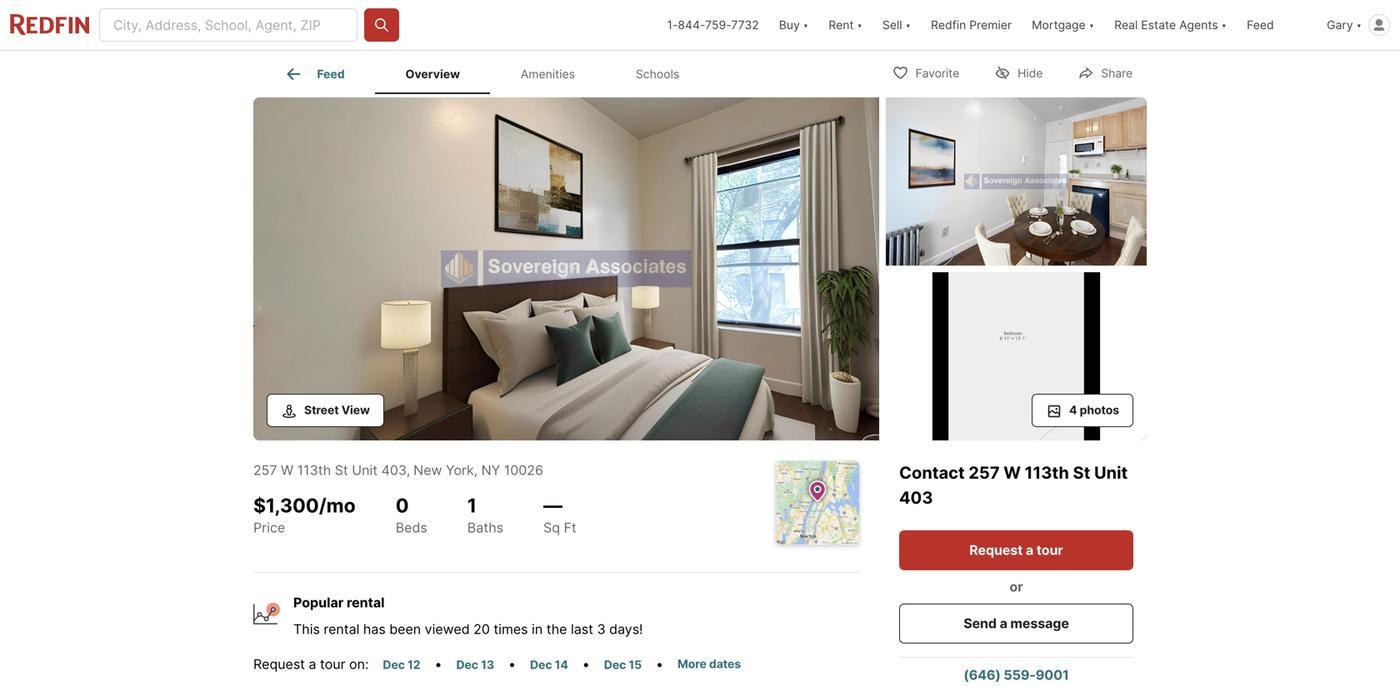 Task type: describe. For each thing, give the bounding box(es) containing it.
sq
[[543, 520, 560, 536]]

request a tour on:
[[253, 657, 369, 673]]

been
[[389, 622, 421, 638]]

1 , from the left
[[406, 463, 410, 479]]

(646) 559-9001
[[964, 668, 1069, 684]]

dec for dec 12
[[383, 658, 405, 673]]

403 for 257 w 113th st unit 403 , new york , ny 10026
[[381, 463, 406, 479]]

10026
[[504, 463, 543, 479]]

mortgage
[[1032, 18, 1086, 32]]

sell ▾ button
[[882, 0, 911, 50]]

257 w 113th st unit 403
[[899, 463, 1128, 508]]

request for request a tour
[[969, 543, 1023, 559]]

message
[[1010, 616, 1069, 632]]

257 for 257 w 113th st unit 403 , new york , ny 10026
[[253, 463, 277, 479]]

— sq ft
[[543, 494, 576, 536]]

in
[[532, 622, 543, 638]]

rent ▾
[[829, 18, 862, 32]]

—
[[543, 494, 563, 518]]

• for dec 13
[[508, 657, 516, 673]]

• for dec 15
[[656, 657, 663, 673]]

more dates button
[[670, 655, 748, 674]]

1-
[[667, 18, 678, 32]]

schools
[[636, 67, 679, 81]]

sell ▾
[[882, 18, 911, 32]]

viewed
[[425, 622, 470, 638]]

buy ▾ button
[[779, 0, 809, 50]]

favorite button
[[878, 55, 973, 90]]

tour for request a tour
[[1036, 543, 1063, 559]]

or
[[1009, 579, 1023, 595]]

dates
[[709, 658, 741, 672]]

send a message
[[964, 616, 1069, 632]]

a for send a message
[[1000, 616, 1007, 632]]

rent ▾ button
[[829, 0, 862, 50]]

▾ inside dropdown button
[[1221, 18, 1227, 32]]

sell ▾ button
[[872, 0, 921, 50]]

mortgage ▾
[[1032, 18, 1094, 32]]

(646) 559-9001 link
[[899, 658, 1133, 687]]

map entry image
[[776, 462, 859, 545]]

City, Address, School, Agent, ZIP search field
[[99, 8, 358, 42]]

▾ for mortgage ▾
[[1089, 18, 1094, 32]]

w for 257 w 113th st unit 403
[[1004, 463, 1021, 483]]

feed link
[[284, 64, 345, 84]]

gary
[[1327, 18, 1353, 32]]

/mo
[[319, 494, 356, 518]]

more
[[678, 658, 707, 672]]

view
[[341, 403, 370, 418]]

dec for dec 15
[[604, 658, 626, 673]]

12
[[408, 658, 420, 673]]

759-
[[705, 18, 731, 32]]

buy ▾ button
[[769, 0, 819, 50]]

257 w 113th st unit 403 , new york , ny 10026
[[253, 463, 543, 479]]

baths
[[467, 520, 503, 536]]

dec 13
[[456, 658, 494, 673]]

sell
[[882, 18, 902, 32]]

hide button
[[980, 55, 1057, 90]]

403 for 257 w 113th st unit 403
[[899, 488, 933, 508]]

0 beds
[[396, 494, 427, 536]]

times
[[494, 622, 528, 638]]

st for 257 w 113th st unit 403 , new york , ny 10026
[[335, 463, 348, 479]]

this
[[293, 622, 320, 638]]

w for 257 w 113th st unit 403 , new york , ny 10026
[[281, 463, 294, 479]]

the
[[546, 622, 567, 638]]

dec 12 button
[[375, 656, 428, 675]]

redfin premier button
[[921, 0, 1022, 50]]

mortgage ▾ button
[[1032, 0, 1094, 50]]

dec 15
[[604, 658, 642, 673]]

4
[[1069, 403, 1077, 418]]

street view
[[304, 403, 370, 418]]

new
[[413, 463, 442, 479]]

tour for request a tour on:
[[320, 657, 345, 673]]

overview tab
[[375, 54, 490, 94]]

schools tab
[[605, 54, 710, 94]]

a for request a tour on:
[[309, 657, 316, 673]]

$1,300
[[253, 494, 319, 518]]

$1,300 /mo price
[[253, 494, 356, 536]]

real
[[1114, 18, 1138, 32]]

844-
[[678, 18, 705, 32]]

0
[[396, 494, 409, 518]]

agents
[[1179, 18, 1218, 32]]



Task type: vqa. For each thing, say whether or not it's contained in the screenshot.
institute
no



Task type: locate. For each thing, give the bounding box(es) containing it.
request a tour button
[[899, 531, 1133, 571]]

unit
[[352, 463, 378, 479], [1094, 463, 1128, 483]]

w
[[281, 463, 294, 479], [1004, 463, 1021, 483]]

this rental has been viewed 20 times in the last 3 days!
[[293, 622, 643, 638]]

▾ right gary
[[1356, 18, 1362, 32]]

real estate agents ▾ link
[[1114, 0, 1227, 50]]

beds
[[396, 520, 427, 536]]

▾ right "sell"
[[906, 18, 911, 32]]

dec left 12
[[383, 658, 405, 673]]

submit search image
[[373, 17, 390, 33]]

0 vertical spatial 403
[[381, 463, 406, 479]]

rental for this
[[324, 622, 360, 638]]

tab list
[[253, 51, 723, 94]]

1 vertical spatial 403
[[899, 488, 933, 508]]

1-844-759-7732
[[667, 18, 759, 32]]

dec 14
[[530, 658, 568, 673]]

1 horizontal spatial feed
[[1247, 18, 1274, 32]]

0 vertical spatial rental
[[347, 595, 385, 611]]

559-
[[1004, 668, 1036, 684]]

1 vertical spatial feed
[[317, 67, 345, 81]]

popular
[[293, 595, 344, 611]]

1 horizontal spatial 257
[[969, 463, 1000, 483]]

image image
[[253, 98, 879, 441], [886, 98, 1147, 266], [886, 273, 1147, 441]]

unit up /mo
[[352, 463, 378, 479]]

1 257 from the left
[[253, 463, 277, 479]]

feed
[[1247, 18, 1274, 32], [317, 67, 345, 81]]

a inside the send a message button
[[1000, 616, 1007, 632]]

feed inside button
[[1247, 18, 1274, 32]]

• for dec 14
[[582, 657, 590, 673]]

ny
[[481, 463, 500, 479]]

more dates
[[678, 658, 741, 672]]

3 ▾ from the left
[[906, 18, 911, 32]]

amenities tab
[[490, 54, 605, 94]]

0 horizontal spatial feed
[[317, 67, 345, 81]]

1 horizontal spatial w
[[1004, 463, 1021, 483]]

share
[[1101, 66, 1133, 80]]

1 horizontal spatial 403
[[899, 488, 933, 508]]

1
[[467, 494, 477, 518]]

share button
[[1064, 55, 1147, 90]]

9001
[[1036, 668, 1069, 684]]

unit inside 257 w 113th st unit 403
[[1094, 463, 1128, 483]]

403 left new
[[381, 463, 406, 479]]

a for request a tour
[[1026, 543, 1033, 559]]

rental up has
[[347, 595, 385, 611]]

257
[[253, 463, 277, 479], [969, 463, 1000, 483]]

2 dec from the left
[[456, 658, 478, 673]]

, left new
[[406, 463, 410, 479]]

0 horizontal spatial a
[[309, 657, 316, 673]]

20
[[473, 622, 490, 638]]

dec 13 button
[[449, 656, 502, 675]]

2 • from the left
[[508, 657, 516, 673]]

1 113th from the left
[[297, 463, 331, 479]]

favorite
[[915, 66, 959, 80]]

street
[[304, 403, 339, 418]]

real estate agents ▾
[[1114, 18, 1227, 32]]

dec 12
[[383, 658, 420, 673]]

st
[[335, 463, 348, 479], [1073, 463, 1090, 483]]

dec inside button
[[456, 658, 478, 673]]

•
[[435, 657, 442, 673], [508, 657, 516, 673], [582, 657, 590, 673], [656, 657, 663, 673]]

0 horizontal spatial request
[[253, 657, 305, 673]]

0 vertical spatial a
[[1026, 543, 1033, 559]]

last
[[571, 622, 593, 638]]

1-844-759-7732 link
[[667, 18, 759, 32]]

dec left 13
[[456, 658, 478, 673]]

1 w from the left
[[281, 463, 294, 479]]

dec for dec 14
[[530, 658, 552, 673]]

(646)
[[964, 668, 1001, 684]]

rental for popular
[[347, 595, 385, 611]]

▾ right rent
[[857, 18, 862, 32]]

4 photos
[[1069, 403, 1119, 418]]

st up /mo
[[335, 463, 348, 479]]

redfin premier
[[931, 18, 1012, 32]]

0 horizontal spatial 403
[[381, 463, 406, 479]]

▾ right buy
[[803, 18, 809, 32]]

unit down photos at the right bottom of page
[[1094, 463, 1128, 483]]

street view button
[[267, 394, 384, 428]]

unit for 257 w 113th st unit 403
[[1094, 463, 1128, 483]]

hide
[[1018, 66, 1043, 80]]

dec 14 button
[[522, 656, 576, 675]]

buy ▾
[[779, 18, 809, 32]]

113th for 257 w 113th st unit 403
[[1025, 463, 1069, 483]]

(646) 559-9001 button
[[899, 658, 1133, 687]]

403 inside 257 w 113th st unit 403
[[899, 488, 933, 508]]

15
[[629, 658, 642, 673]]

1 horizontal spatial ,
[[474, 463, 478, 479]]

4 ▾ from the left
[[1089, 18, 1094, 32]]

• right 12
[[435, 657, 442, 673]]

redfin
[[931, 18, 966, 32]]

2 113th from the left
[[1025, 463, 1069, 483]]

2 ▾ from the left
[[857, 18, 862, 32]]

1 baths
[[467, 494, 503, 536]]

send
[[964, 616, 997, 632]]

1 • from the left
[[435, 657, 442, 673]]

• for dec 12
[[435, 657, 442, 673]]

0 horizontal spatial ,
[[406, 463, 410, 479]]

dec left 14
[[530, 658, 552, 673]]

st inside 257 w 113th st unit 403
[[1073, 463, 1090, 483]]

has
[[363, 622, 386, 638]]

1 horizontal spatial st
[[1073, 463, 1090, 483]]

2 , from the left
[[474, 463, 478, 479]]

tour inside button
[[1036, 543, 1063, 559]]

request down this
[[253, 657, 305, 673]]

rent
[[829, 18, 854, 32]]

contact
[[899, 463, 969, 483]]

1 vertical spatial tour
[[320, 657, 345, 673]]

1 ▾ from the left
[[803, 18, 809, 32]]

york
[[446, 463, 474, 479]]

0 horizontal spatial tour
[[320, 657, 345, 673]]

6 ▾ from the left
[[1356, 18, 1362, 32]]

ft
[[564, 520, 576, 536]]

estate
[[1141, 18, 1176, 32]]

257 for 257 w 113th st unit 403
[[969, 463, 1000, 483]]

gary ▾
[[1327, 18, 1362, 32]]

3 • from the left
[[582, 657, 590, 673]]

4 photos button
[[1032, 394, 1133, 428]]

days!
[[609, 622, 643, 638]]

▾ for rent ▾
[[857, 18, 862, 32]]

1 vertical spatial a
[[1000, 616, 1007, 632]]

2 st from the left
[[1073, 463, 1090, 483]]

a right send
[[1000, 616, 1007, 632]]

3
[[597, 622, 606, 638]]

overview
[[405, 67, 460, 81]]

a down 257 w 113th st unit 403
[[1026, 543, 1033, 559]]

2 unit from the left
[[1094, 463, 1128, 483]]

▾ right agents at the right top of page
[[1221, 18, 1227, 32]]

w up $1,300
[[281, 463, 294, 479]]

,
[[406, 463, 410, 479], [474, 463, 478, 479]]

1 horizontal spatial unit
[[1094, 463, 1128, 483]]

st down "4 photos" button
[[1073, 463, 1090, 483]]

request inside button
[[969, 543, 1023, 559]]

▾ right 'mortgage'
[[1089, 18, 1094, 32]]

feed button
[[1237, 0, 1317, 50]]

113th down "4 photos" button
[[1025, 463, 1069, 483]]

• right 15
[[656, 657, 663, 673]]

popular rental
[[293, 595, 385, 611]]

0 vertical spatial tour
[[1036, 543, 1063, 559]]

1 horizontal spatial request
[[969, 543, 1023, 559]]

w up request a tour
[[1004, 463, 1021, 483]]

on:
[[349, 657, 369, 673]]

photos
[[1080, 403, 1119, 418]]

rental down popular rental
[[324, 622, 360, 638]]

unit for 257 w 113th st unit 403 , new york , ny 10026
[[352, 463, 378, 479]]

dec left 15
[[604, 658, 626, 673]]

0 vertical spatial request
[[969, 543, 1023, 559]]

tour left on:
[[320, 657, 345, 673]]

2 vertical spatial a
[[309, 657, 316, 673]]

▾ for sell ▾
[[906, 18, 911, 32]]

send a message button
[[899, 604, 1133, 644]]

a inside request a tour button
[[1026, 543, 1033, 559]]

257 inside 257 w 113th st unit 403
[[969, 463, 1000, 483]]

4 • from the left
[[656, 657, 663, 673]]

premier
[[969, 18, 1012, 32]]

amenities
[[521, 67, 575, 81]]

1 unit from the left
[[352, 463, 378, 479]]

w inside 257 w 113th st unit 403
[[1004, 463, 1021, 483]]

a down this
[[309, 657, 316, 673]]

buy
[[779, 18, 800, 32]]

1 horizontal spatial 113th
[[1025, 463, 1069, 483]]

request a tour
[[969, 543, 1063, 559]]

4 dec from the left
[[604, 658, 626, 673]]

0 horizontal spatial w
[[281, 463, 294, 479]]

1 vertical spatial request
[[253, 657, 305, 673]]

2 horizontal spatial a
[[1026, 543, 1033, 559]]

dec for dec 13
[[456, 658, 478, 673]]

7732
[[731, 18, 759, 32]]

, left 'ny' on the left bottom of page
[[474, 463, 478, 479]]

price
[[253, 520, 285, 536]]

▾ for gary ▾
[[1356, 18, 1362, 32]]

2 w from the left
[[1004, 463, 1021, 483]]

• right 14
[[582, 657, 590, 673]]

1 dec from the left
[[383, 658, 405, 673]]

request up or
[[969, 543, 1023, 559]]

113th inside 257 w 113th st unit 403
[[1025, 463, 1069, 483]]

tour
[[1036, 543, 1063, 559], [320, 657, 345, 673]]

rental
[[347, 595, 385, 611], [324, 622, 360, 638]]

403 down contact
[[899, 488, 933, 508]]

1 vertical spatial rental
[[324, 622, 360, 638]]

0 horizontal spatial unit
[[352, 463, 378, 479]]

1 st from the left
[[335, 463, 348, 479]]

0 horizontal spatial st
[[335, 463, 348, 479]]

st for 257 w 113th st unit 403
[[1073, 463, 1090, 483]]

0 horizontal spatial 257
[[253, 463, 277, 479]]

113th up /mo
[[297, 463, 331, 479]]

13
[[481, 658, 494, 673]]

request for request a tour on:
[[253, 657, 305, 673]]

tab list containing feed
[[253, 51, 723, 94]]

real estate agents ▾ button
[[1104, 0, 1237, 50]]

2 257 from the left
[[969, 463, 1000, 483]]

0 vertical spatial feed
[[1247, 18, 1274, 32]]

5 ▾ from the left
[[1221, 18, 1227, 32]]

113th for 257 w 113th st unit 403 , new york , ny 10026
[[297, 463, 331, 479]]

0 horizontal spatial 113th
[[297, 463, 331, 479]]

mortgage ▾ button
[[1022, 0, 1104, 50]]

tour up message in the bottom right of the page
[[1036, 543, 1063, 559]]

a
[[1026, 543, 1033, 559], [1000, 616, 1007, 632], [309, 657, 316, 673]]

request
[[969, 543, 1023, 559], [253, 657, 305, 673]]

▾ for buy ▾
[[803, 18, 809, 32]]

• right 13
[[508, 657, 516, 673]]

dec
[[383, 658, 405, 673], [456, 658, 478, 673], [530, 658, 552, 673], [604, 658, 626, 673]]

3 dec from the left
[[530, 658, 552, 673]]

1 horizontal spatial a
[[1000, 616, 1007, 632]]

14
[[555, 658, 568, 673]]

1 horizontal spatial tour
[[1036, 543, 1063, 559]]



